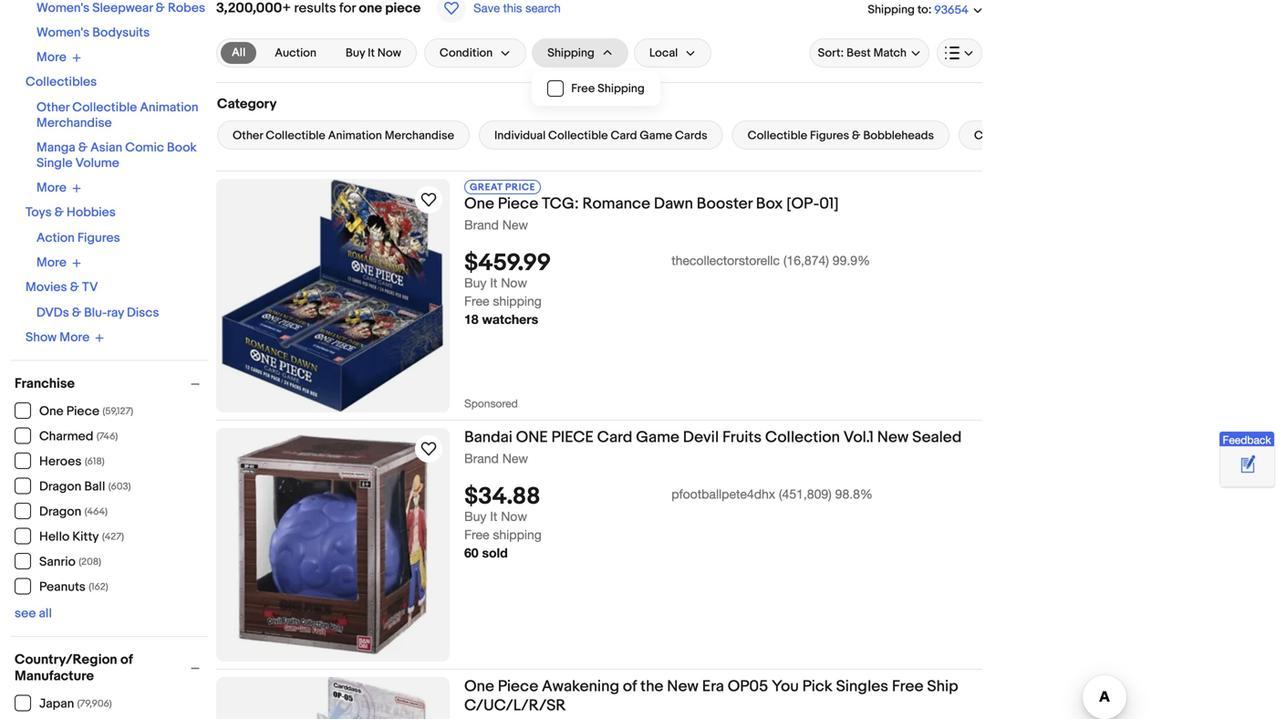 Task type: describe. For each thing, give the bounding box(es) containing it.
heroes
[[39, 454, 82, 470]]

buy for $459.99
[[465, 275, 487, 290]]

asian
[[90, 140, 122, 156]]

& inside "link"
[[1062, 129, 1071, 143]]

:
[[929, 3, 932, 17]]

hello kitty (427)
[[39, 529, 124, 545]]

romance
[[583, 194, 651, 214]]

peanuts
[[39, 580, 86, 595]]

dragon (464)
[[39, 504, 108, 520]]

collectible up box
[[748, 129, 808, 143]]

individual collectible card game cards
[[495, 129, 708, 143]]

+
[[282, 0, 291, 16]]

for
[[339, 0, 356, 16]]

it for $34.88
[[490, 509, 498, 524]]

sort: best match button
[[810, 38, 930, 68]]

blu-
[[84, 305, 107, 321]]

buy it now
[[346, 46, 401, 60]]

tv
[[82, 280, 98, 295]]

local
[[650, 46, 678, 60]]

franchise button
[[15, 376, 208, 392]]

of inside 'country/region of manufacture'
[[120, 652, 133, 668]]

peanuts (162)
[[39, 580, 108, 595]]

shipping for shipping to : 93654
[[868, 3, 915, 17]]

(427)
[[102, 531, 124, 543]]

all link
[[221, 42, 257, 64]]

0 vertical spatial now
[[378, 46, 401, 60]]

one piece awakening of the new era op05 you pick singles free ship c/uc/l/r/sr heading
[[465, 677, 959, 715]]

(59,127)
[[103, 406, 133, 418]]

more button for manga & asian comic book single volume
[[37, 180, 81, 196]]

(208)
[[79, 556, 101, 568]]

one piece awakening of the new era op05 you pick singles free ship c/uc/l/r/sr
[[465, 677, 959, 715]]

bodysuits
[[92, 25, 150, 41]]

[op-
[[787, 194, 820, 214]]

watchers
[[482, 312, 539, 327]]

condition
[[440, 46, 493, 60]]

movies
[[26, 280, 67, 295]]

cards
[[675, 129, 708, 143]]

sold
[[482, 545, 508, 561]]

pfootballpete4dhx
[[672, 487, 776, 502]]

country/region
[[15, 652, 117, 668]]

hello
[[39, 529, 70, 545]]

sealed
[[913, 428, 962, 447]]

clothing, shoes & accessories link
[[959, 120, 1156, 150]]

box
[[756, 194, 783, 214]]

dragon ball (603)
[[39, 479, 131, 495]]

0 vertical spatial it
[[368, 46, 375, 60]]

charmed (746)
[[39, 429, 118, 444]]

collection
[[766, 428, 840, 447]]

all
[[39, 606, 52, 621]]

tcg:
[[542, 194, 579, 214]]

clothing,
[[975, 129, 1024, 143]]

brand for great
[[465, 217, 499, 232]]

collectibles link
[[26, 74, 97, 90]]

great price button
[[465, 179, 541, 194]]

save this search button
[[432, 0, 567, 24]]

save this search
[[474, 1, 561, 15]]

other collectible animation merchandise
[[233, 129, 454, 143]]

one piece tcg: romance dawn booster box [op-01] heading
[[465, 194, 839, 214]]

more button for women's bodysuits
[[37, 50, 81, 65]]

franchise
[[15, 376, 75, 392]]

one piece tcg: romance dawn booster box [op-01] link
[[465, 194, 983, 217]]

shipping for $459.99
[[493, 294, 542, 309]]

one inside great price one piece tcg: romance dawn booster box [op-01] brand new
[[465, 194, 494, 214]]

robes
[[168, 0, 205, 16]]

match
[[874, 46, 907, 60]]

price
[[505, 182, 536, 193]]

All selected text field
[[232, 45, 246, 61]]

see
[[15, 606, 36, 621]]

free inside thecollectorstorellc (16,874) 99.9% buy it now free shipping 18 watchers
[[465, 294, 490, 309]]

bandai one piece card game devil fruits collection vol.1 new sealed brand new
[[465, 428, 962, 466]]

save
[[474, 1, 500, 15]]

(162)
[[89, 581, 108, 593]]

pfootballpete4dhx (451,809) 98.8% buy it now free shipping 60 sold
[[465, 487, 873, 561]]

japan
[[39, 696, 74, 712]]

the
[[641, 677, 664, 696]]

animation for other collectible animation merchandise
[[328, 129, 382, 143]]

awakening
[[542, 677, 620, 696]]

new down one
[[503, 451, 528, 466]]

women's sleepwear & robes link
[[37, 0, 205, 16]]

0 vertical spatial card
[[611, 129, 637, 143]]

18
[[465, 312, 479, 327]]

accessories
[[1073, 129, 1141, 143]]

discs
[[127, 305, 159, 321]]

figures for action
[[77, 230, 120, 246]]

manga & asian comic book single volume link
[[37, 140, 197, 171]]

bobbleheads
[[864, 129, 935, 143]]

0 horizontal spatial other collectible animation merchandise link
[[37, 100, 198, 131]]

sanrio
[[39, 554, 76, 570]]

& left blu-
[[72, 305, 81, 321]]

bandai one piece card game devil fruits collection vol.1 new sealed heading
[[465, 428, 962, 447]]

single
[[37, 156, 73, 171]]

2 vertical spatial shipping
[[598, 81, 645, 96]]

dragon for dragon ball
[[39, 479, 81, 495]]

free down shipping dropdown button
[[571, 81, 595, 96]]

toys & hobbies link
[[26, 205, 116, 220]]

free inside pfootballpete4dhx (451,809) 98.8% buy it now free shipping 60 sold
[[465, 527, 490, 542]]

brand for bandai
[[465, 451, 499, 466]]

devil
[[683, 428, 719, 447]]

& right toys
[[55, 205, 64, 220]]

c/uc/l/r/sr
[[465, 696, 566, 715]]

you
[[772, 677, 799, 696]]

it for $459.99
[[490, 275, 498, 290]]

see all
[[15, 606, 52, 621]]

ship
[[928, 677, 959, 696]]

piece for one piece (59,127)
[[66, 404, 99, 419]]

show more button
[[26, 330, 104, 345]]

piece for one piece awakening of the new era op05 you pick singles free ship c/uc/l/r/sr
[[498, 677, 539, 696]]

shoes
[[1026, 129, 1059, 143]]

heroes (618)
[[39, 454, 105, 470]]

merchandise for other collectible animation merchandise manga & asian comic book single volume
[[37, 115, 112, 131]]

one for one piece awakening of the new era op05 you pick singles free ship c/uc/l/r/sr
[[465, 677, 494, 696]]

feedback
[[1223, 433, 1272, 446]]

era
[[702, 677, 724, 696]]

3,200,000
[[216, 0, 282, 16]]

shipping button
[[532, 38, 629, 68]]

98.8%
[[836, 487, 873, 502]]



Task type: vqa. For each thing, say whether or not it's contained in the screenshot.
Category
yes



Task type: locate. For each thing, give the bounding box(es) containing it.
2 vertical spatial one
[[465, 677, 494, 696]]

figures
[[810, 129, 850, 143], [77, 230, 120, 246]]

1 horizontal spatial merchandise
[[385, 129, 454, 143]]

2 more button from the top
[[37, 180, 81, 196]]

animation inside the other collectible animation merchandise manga & asian comic book single volume
[[140, 100, 198, 115]]

0 vertical spatial dragon
[[39, 479, 81, 495]]

ray
[[107, 305, 124, 321]]

(603)
[[108, 481, 131, 493]]

shipping inside pfootballpete4dhx (451,809) 98.8% buy it now free shipping 60 sold
[[493, 527, 542, 542]]

60
[[465, 545, 479, 561]]

fruits
[[723, 428, 762, 447]]

it down "one"
[[368, 46, 375, 60]]

0 horizontal spatial other
[[37, 100, 69, 115]]

local button
[[634, 38, 712, 68]]

piece inside great price one piece tcg: romance dawn booster box [op-01] brand new
[[498, 194, 539, 214]]

condition button
[[424, 38, 527, 68]]

charmed
[[39, 429, 93, 444]]

of right 'country/region'
[[120, 652, 133, 668]]

dvds & blu-ray discs
[[37, 305, 159, 321]]

shipping inside dropdown button
[[548, 46, 595, 60]]

best
[[847, 46, 871, 60]]

1 vertical spatial brand
[[465, 451, 499, 466]]

bandai one piece card game devil fruits collection vol.1 new sealed link
[[465, 428, 983, 450]]

2 brand from the top
[[465, 451, 499, 466]]

2 vertical spatial now
[[501, 509, 527, 524]]

manga
[[37, 140, 75, 156]]

buy up '18'
[[465, 275, 487, 290]]

collectible down free shipping link
[[549, 129, 608, 143]]

dvds
[[37, 305, 69, 321]]

1 vertical spatial buy
[[465, 275, 487, 290]]

volume
[[75, 156, 119, 171]]

comic
[[125, 140, 164, 156]]

1 more button from the top
[[37, 50, 81, 65]]

it inside pfootballpete4dhx (451,809) 98.8% buy it now free shipping 60 sold
[[490, 509, 498, 524]]

country/region of manufacture button
[[15, 652, 208, 684]]

piece up charmed (746)
[[66, 404, 99, 419]]

(451,809)
[[779, 487, 832, 502]]

individual collectible card game cards link
[[479, 120, 723, 150]]

buy up the '60'
[[465, 509, 487, 524]]

search
[[526, 1, 561, 15]]

new down "price"
[[503, 217, 528, 232]]

3 more button from the top
[[37, 255, 81, 271]]

now up watchers
[[501, 275, 527, 290]]

1 vertical spatial now
[[501, 275, 527, 290]]

now down piece
[[378, 46, 401, 60]]

buy inside thecollectorstorellc (16,874) 99.9% buy it now free shipping 18 watchers
[[465, 275, 487, 290]]

0 vertical spatial piece
[[498, 194, 539, 214]]

animation up book at the top left of page
[[140, 100, 198, 115]]

93654
[[935, 3, 969, 17]]

one inside one piece awakening of the new era op05 you pick singles free ship c/uc/l/r/sr
[[465, 677, 494, 696]]

1 vertical spatial other
[[233, 129, 263, 143]]

2 vertical spatial piece
[[498, 677, 539, 696]]

dvds & blu-ray discs link
[[37, 305, 159, 321]]

&
[[156, 0, 165, 16], [852, 129, 861, 143], [1062, 129, 1071, 143], [78, 140, 88, 156], [55, 205, 64, 220], [70, 280, 79, 295], [72, 305, 81, 321]]

0 horizontal spatial of
[[120, 652, 133, 668]]

0 vertical spatial game
[[640, 129, 673, 143]]

0 vertical spatial brand
[[465, 217, 499, 232]]

1 horizontal spatial other collectible animation merchandise link
[[217, 120, 470, 150]]

more button up collectibles link
[[37, 50, 81, 65]]

& left robes
[[156, 0, 165, 16]]

great
[[470, 182, 503, 193]]

2 vertical spatial it
[[490, 509, 498, 524]]

other inside the other collectible animation merchandise manga & asian comic book single volume
[[37, 100, 69, 115]]

0 vertical spatial of
[[120, 652, 133, 668]]

dawn
[[654, 194, 694, 214]]

merchandise inside the other collectible animation merchandise manga & asian comic book single volume
[[37, 115, 112, 131]]

watch one piece tcg: romance dawn booster box [op-01] image
[[418, 189, 440, 211]]

shipping up 'individual collectible card game cards' link
[[598, 81, 645, 96]]

(79,906)
[[77, 698, 112, 710]]

animation for other collectible animation merchandise manga & asian comic book single volume
[[140, 100, 198, 115]]

0 vertical spatial women's
[[37, 0, 90, 16]]

more button down the single
[[37, 180, 81, 196]]

2 vertical spatial more button
[[37, 255, 81, 271]]

piece
[[385, 0, 421, 16]]

0 vertical spatial more button
[[37, 50, 81, 65]]

1 vertical spatial dragon
[[39, 504, 81, 520]]

piece down "price"
[[498, 194, 539, 214]]

other collectible animation merchandise link
[[37, 100, 198, 131], [217, 120, 470, 150]]

1 vertical spatial shipping
[[548, 46, 595, 60]]

1 brand from the top
[[465, 217, 499, 232]]

brand inside bandai one piece card game devil fruits collection vol.1 new sealed brand new
[[465, 451, 499, 466]]

dragon
[[39, 479, 81, 495], [39, 504, 81, 520]]

now for $459.99
[[501, 275, 527, 290]]

one piece (59,127)
[[39, 404, 133, 419]]

& inside women's sleepwear & robes women's bodysuits
[[156, 0, 165, 16]]

1 vertical spatial card
[[597, 428, 633, 447]]

of inside one piece awakening of the new era op05 you pick singles free ship c/uc/l/r/sr
[[623, 677, 637, 696]]

1 vertical spatial game
[[636, 428, 680, 447]]

animation down buy it now
[[328, 129, 382, 143]]

women's up women's bodysuits 'link'
[[37, 0, 90, 16]]

bandai one piece card game devil fruits collection vol.1 new sealed image
[[216, 428, 450, 662]]

0 vertical spatial animation
[[140, 100, 198, 115]]

game
[[640, 129, 673, 143], [636, 428, 680, 447]]

0 vertical spatial other
[[37, 100, 69, 115]]

2 shipping from the top
[[493, 527, 542, 542]]

it inside thecollectorstorellc (16,874) 99.9% buy it now free shipping 18 watchers
[[490, 275, 498, 290]]

buy inside buy it now link
[[346, 46, 365, 60]]

women's
[[37, 0, 90, 16], [37, 25, 90, 41]]

other for other collectible animation merchandise manga & asian comic book single volume
[[37, 100, 69, 115]]

brand down great
[[465, 217, 499, 232]]

1 vertical spatial women's
[[37, 25, 90, 41]]

& right shoes
[[1062, 129, 1071, 143]]

1 horizontal spatial figures
[[810, 129, 850, 143]]

dragon for dragon
[[39, 504, 81, 520]]

1 vertical spatial animation
[[328, 129, 382, 143]]

piece inside one piece awakening of the new era op05 you pick singles free ship c/uc/l/r/sr
[[498, 677, 539, 696]]

buy inside pfootballpete4dhx (451,809) 98.8% buy it now free shipping 60 sold
[[465, 509, 487, 524]]

shipping inside shipping to : 93654
[[868, 3, 915, 17]]

to
[[918, 3, 929, 17]]

book
[[167, 140, 197, 156]]

shipping up sold
[[493, 527, 542, 542]]

free left ship
[[892, 677, 924, 696]]

1 vertical spatial more button
[[37, 180, 81, 196]]

women's bodysuits link
[[37, 25, 150, 41]]

card
[[611, 129, 637, 143], [597, 428, 633, 447]]

brand inside great price one piece tcg: romance dawn booster box [op-01] brand new
[[465, 217, 499, 232]]

thecollectorstorellc
[[672, 253, 780, 268]]

0 vertical spatial shipping
[[493, 294, 542, 309]]

one piece tcg: romance dawn booster box [op-01] image
[[221, 179, 445, 412]]

sanrio (208)
[[39, 554, 101, 570]]

buy down the for
[[346, 46, 365, 60]]

one piece awakening of the new era op05 you pick singles free ship c/uc/l/r/sr image
[[217, 677, 450, 719]]

collectible inside the other collectible animation merchandise manga & asian comic book single volume
[[72, 100, 137, 115]]

shipping left to
[[868, 3, 915, 17]]

2 women's from the top
[[37, 25, 90, 41]]

& left tv
[[70, 280, 79, 295]]

collectibles
[[26, 74, 97, 90]]

shipping up free shipping link
[[548, 46, 595, 60]]

1 vertical spatial shipping
[[493, 527, 542, 542]]

new left era
[[667, 677, 699, 696]]

one for one piece (59,127)
[[39, 404, 64, 419]]

ball
[[84, 479, 105, 495]]

2 vertical spatial buy
[[465, 509, 487, 524]]

show more
[[26, 330, 90, 345]]

brand down bandai
[[465, 451, 499, 466]]

1 women's from the top
[[37, 0, 90, 16]]

1 vertical spatial of
[[623, 677, 637, 696]]

1 vertical spatial one
[[39, 404, 64, 419]]

now inside pfootballpete4dhx (451,809) 98.8% buy it now free shipping 60 sold
[[501, 509, 527, 524]]

more down the single
[[37, 180, 67, 196]]

collectible for individual collectible card game cards
[[549, 129, 608, 143]]

1 shipping from the top
[[493, 294, 542, 309]]

shipping up watchers
[[493, 294, 542, 309]]

more
[[37, 50, 67, 65], [37, 180, 67, 196], [37, 255, 67, 271], [60, 330, 90, 345]]

piece
[[552, 428, 594, 447]]

card right piece
[[597, 428, 633, 447]]

free up the '60'
[[465, 527, 490, 542]]

other collectible animation merchandise link up asian
[[37, 100, 198, 131]]

3,200,000 + results for one piece
[[216, 0, 421, 16]]

other down category
[[233, 129, 263, 143]]

sort: best match
[[818, 46, 907, 60]]

toys & hobbies
[[26, 205, 116, 220]]

more up collectibles link
[[37, 50, 67, 65]]

women's up the 'collectibles'
[[37, 25, 90, 41]]

0 horizontal spatial merchandise
[[37, 115, 112, 131]]

booster
[[697, 194, 753, 214]]

more button up movies & tv
[[37, 255, 81, 271]]

new inside great price one piece tcg: romance dawn booster box [op-01] brand new
[[503, 217, 528, 232]]

figures down hobbies
[[77, 230, 120, 246]]

1 horizontal spatial other
[[233, 129, 263, 143]]

dragon up hello
[[39, 504, 81, 520]]

category
[[217, 96, 277, 112]]

merchandise up manga
[[37, 115, 112, 131]]

& left asian
[[78, 140, 88, 156]]

other for other collectible animation merchandise
[[233, 129, 263, 143]]

figures up 01]
[[810, 129, 850, 143]]

other down collectibles link
[[37, 100, 69, 115]]

collectible for other collectible animation merchandise manga & asian comic book single volume
[[72, 100, 137, 115]]

collectible up asian
[[72, 100, 137, 115]]

game left cards
[[640, 129, 673, 143]]

collectible for other collectible animation merchandise
[[266, 129, 326, 143]]

more down action
[[37, 255, 67, 271]]

this
[[503, 1, 522, 15]]

shipping for $34.88
[[493, 527, 542, 542]]

now for $34.88
[[501, 509, 527, 524]]

1 horizontal spatial shipping
[[598, 81, 645, 96]]

shipping
[[493, 294, 542, 309], [493, 527, 542, 542]]

other collectible animation merchandise link down buy it now
[[217, 120, 470, 150]]

shipping inside thecollectorstorellc (16,874) 99.9% buy it now free shipping 18 watchers
[[493, 294, 542, 309]]

merchandise
[[37, 115, 112, 131], [385, 129, 454, 143]]

great price one piece tcg: romance dawn booster box [op-01] brand new
[[465, 182, 839, 232]]

animation
[[140, 100, 198, 115], [328, 129, 382, 143]]

1 vertical spatial piece
[[66, 404, 99, 419]]

op05
[[728, 677, 769, 696]]

1 vertical spatial it
[[490, 275, 498, 290]]

clothing, shoes & accessories
[[975, 129, 1141, 143]]

it up watchers
[[490, 275, 498, 290]]

of left "the"
[[623, 677, 637, 696]]

listing options selector. list view selected. image
[[945, 46, 975, 60]]

2 dragon from the top
[[39, 504, 81, 520]]

(618)
[[85, 456, 105, 468]]

0 vertical spatial one
[[465, 194, 494, 214]]

1 dragon from the top
[[39, 479, 81, 495]]

new right vol.1
[[878, 428, 909, 447]]

action
[[37, 230, 75, 246]]

free up '18'
[[465, 294, 490, 309]]

new inside one piece awakening of the new era op05 you pick singles free ship c/uc/l/r/sr
[[667, 677, 699, 696]]

watch bandai one piece card game devil fruits collection vol.1 new sealed image
[[418, 438, 440, 460]]

now up sold
[[501, 509, 527, 524]]

action figures
[[37, 230, 120, 246]]

2 horizontal spatial shipping
[[868, 3, 915, 17]]

kitty
[[72, 529, 99, 545]]

more down blu-
[[60, 330, 90, 345]]

game inside bandai one piece card game devil fruits collection vol.1 new sealed brand new
[[636, 428, 680, 447]]

one
[[516, 428, 548, 447]]

results
[[294, 0, 336, 16]]

& left bobbleheads
[[852, 129, 861, 143]]

(464)
[[85, 506, 108, 518]]

1 horizontal spatial animation
[[328, 129, 382, 143]]

0 vertical spatial shipping
[[868, 3, 915, 17]]

card inside bandai one piece card game devil fruits collection vol.1 new sealed brand new
[[597, 428, 633, 447]]

all
[[232, 46, 246, 60]]

free inside one piece awakening of the new era op05 you pick singles free ship c/uc/l/r/sr
[[892, 677, 924, 696]]

99.9%
[[833, 253, 871, 268]]

figures for collectible
[[810, 129, 850, 143]]

0 horizontal spatial figures
[[77, 230, 120, 246]]

0 vertical spatial buy
[[346, 46, 365, 60]]

collectible down category
[[266, 129, 326, 143]]

piece left awakening
[[498, 677, 539, 696]]

1 vertical spatial figures
[[77, 230, 120, 246]]

movies & tv
[[26, 280, 98, 295]]

hobbies
[[67, 205, 116, 220]]

buy
[[346, 46, 365, 60], [465, 275, 487, 290], [465, 509, 487, 524]]

shipping for shipping
[[548, 46, 595, 60]]

& inside the other collectible animation merchandise manga & asian comic book single volume
[[78, 140, 88, 156]]

individual
[[495, 129, 546, 143]]

dragon down heroes
[[39, 479, 81, 495]]

buy for $34.88
[[465, 509, 487, 524]]

merchandise for other collectible animation merchandise
[[385, 129, 454, 143]]

1 horizontal spatial of
[[623, 677, 637, 696]]

now inside thecollectorstorellc (16,874) 99.9% buy it now free shipping 18 watchers
[[501, 275, 527, 290]]

collectible figures & bobbleheads
[[748, 129, 935, 143]]

free
[[571, 81, 595, 96], [465, 294, 490, 309], [465, 527, 490, 542], [892, 677, 924, 696]]

0 horizontal spatial shipping
[[548, 46, 595, 60]]

see all button
[[15, 606, 52, 621]]

0 vertical spatial figures
[[810, 129, 850, 143]]

game left devil
[[636, 428, 680, 447]]

it up sold
[[490, 509, 498, 524]]

merchandise up watch one piece tcg: romance dawn booster box [op-01] icon
[[385, 129, 454, 143]]

0 horizontal spatial animation
[[140, 100, 198, 115]]

card down free shipping
[[611, 129, 637, 143]]



